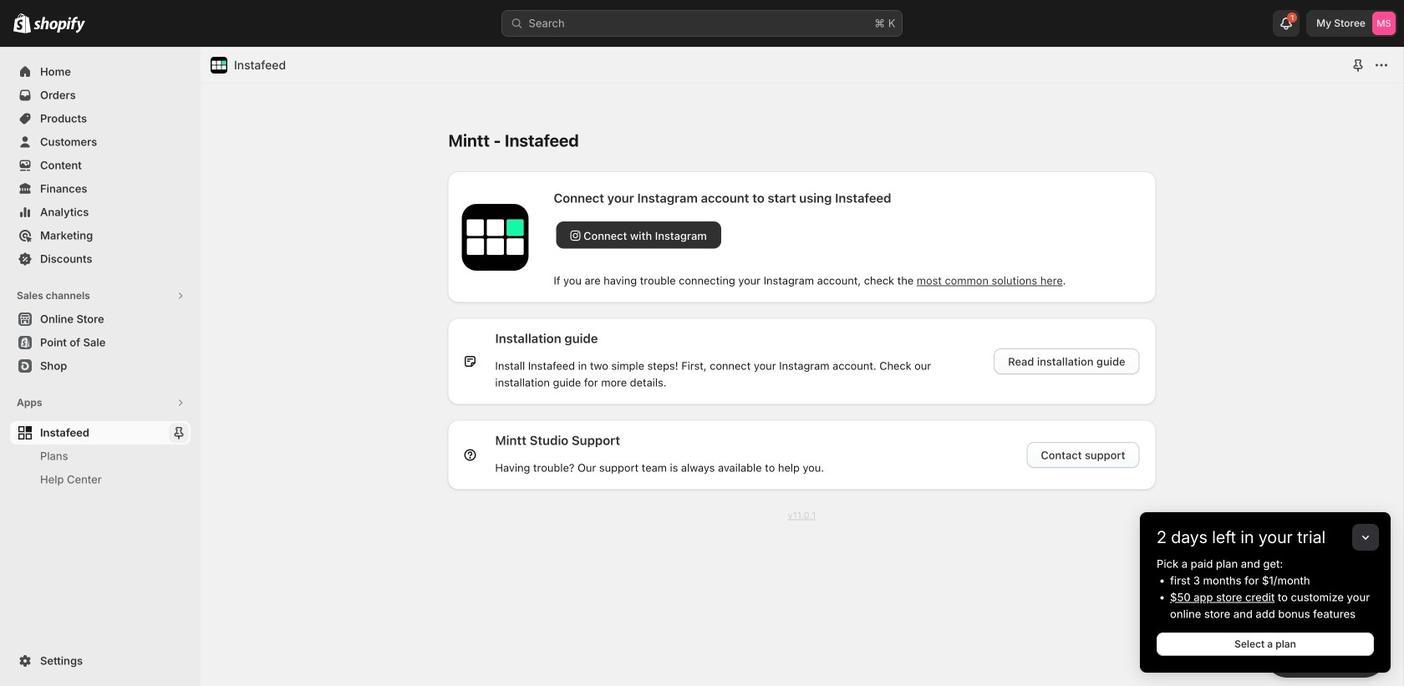 Task type: vqa. For each thing, say whether or not it's contained in the screenshot.
the Icon for Instafeed
yes



Task type: locate. For each thing, give the bounding box(es) containing it.
fullscreen dialog
[[201, 47, 1404, 686]]

shopify image
[[33, 17, 85, 33]]

my storee image
[[1373, 12, 1396, 35]]



Task type: describe. For each thing, give the bounding box(es) containing it.
shopify image
[[13, 13, 31, 33]]

icon for instafeed image
[[211, 57, 227, 74]]



